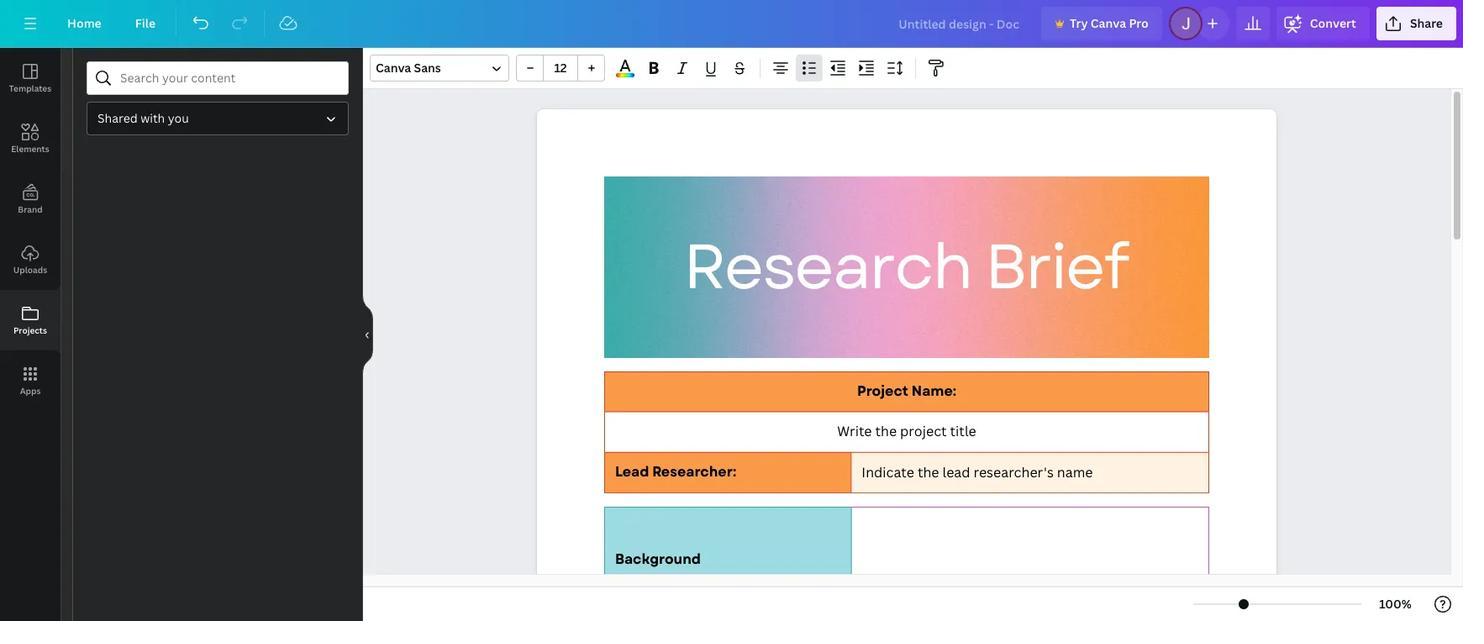 Task type: describe. For each thing, give the bounding box(es) containing it.
file button
[[122, 7, 169, 40]]

canva sans
[[376, 60, 441, 76]]

convert
[[1310, 15, 1356, 31]]

with
[[140, 110, 165, 126]]

convert button
[[1276, 7, 1370, 40]]

share
[[1410, 15, 1443, 31]]

hide image
[[362, 294, 373, 375]]

try
[[1070, 15, 1088, 31]]

projects
[[13, 324, 47, 336]]

Search your content search field
[[120, 62, 338, 94]]

color range image
[[616, 73, 634, 77]]

try canva pro
[[1070, 15, 1149, 31]]

you
[[168, 110, 189, 126]]

– – number field
[[549, 60, 572, 76]]

uploads button
[[0, 229, 61, 290]]

brief
[[985, 222, 1128, 312]]

shared
[[97, 110, 138, 126]]

canva inside button
[[1091, 15, 1126, 31]]

share button
[[1376, 7, 1456, 40]]

home
[[67, 15, 101, 31]]

shared with you
[[97, 110, 189, 126]]



Task type: locate. For each thing, give the bounding box(es) containing it.
1 horizontal spatial canva
[[1091, 15, 1126, 31]]

canva inside popup button
[[376, 60, 411, 76]]

research brief
[[684, 222, 1128, 312]]

sans
[[414, 60, 441, 76]]

100%
[[1379, 596, 1412, 612]]

canva
[[1091, 15, 1126, 31], [376, 60, 411, 76]]

research
[[684, 222, 972, 312]]

group
[[516, 55, 605, 82]]

apps
[[20, 385, 41, 397]]

try canva pro button
[[1041, 7, 1162, 40]]

brand
[[18, 203, 43, 215]]

projects button
[[0, 290, 61, 350]]

pro
[[1129, 15, 1149, 31]]

canva left sans in the top of the page
[[376, 60, 411, 76]]

canva sans button
[[370, 55, 509, 82]]

side panel tab list
[[0, 48, 61, 411]]

file
[[135, 15, 156, 31]]

Design title text field
[[885, 7, 1034, 40]]

home link
[[54, 7, 115, 40]]

elements
[[11, 143, 49, 155]]

1 vertical spatial canva
[[376, 60, 411, 76]]

templates
[[9, 82, 51, 94]]

brand button
[[0, 169, 61, 229]]

canva right "try"
[[1091, 15, 1126, 31]]

0 horizontal spatial canva
[[376, 60, 411, 76]]

0 vertical spatial canva
[[1091, 15, 1126, 31]]

apps button
[[0, 350, 61, 411]]

Select ownership filter button
[[87, 102, 349, 135]]

100% button
[[1368, 591, 1423, 618]]

templates button
[[0, 48, 61, 108]]

main menu bar
[[0, 0, 1463, 48]]

uploads
[[13, 264, 47, 276]]

Research Brief text field
[[537, 109, 1277, 621]]

elements button
[[0, 108, 61, 169]]



Task type: vqa. For each thing, say whether or not it's contained in the screenshot.
GREG ROBINSON image
no



